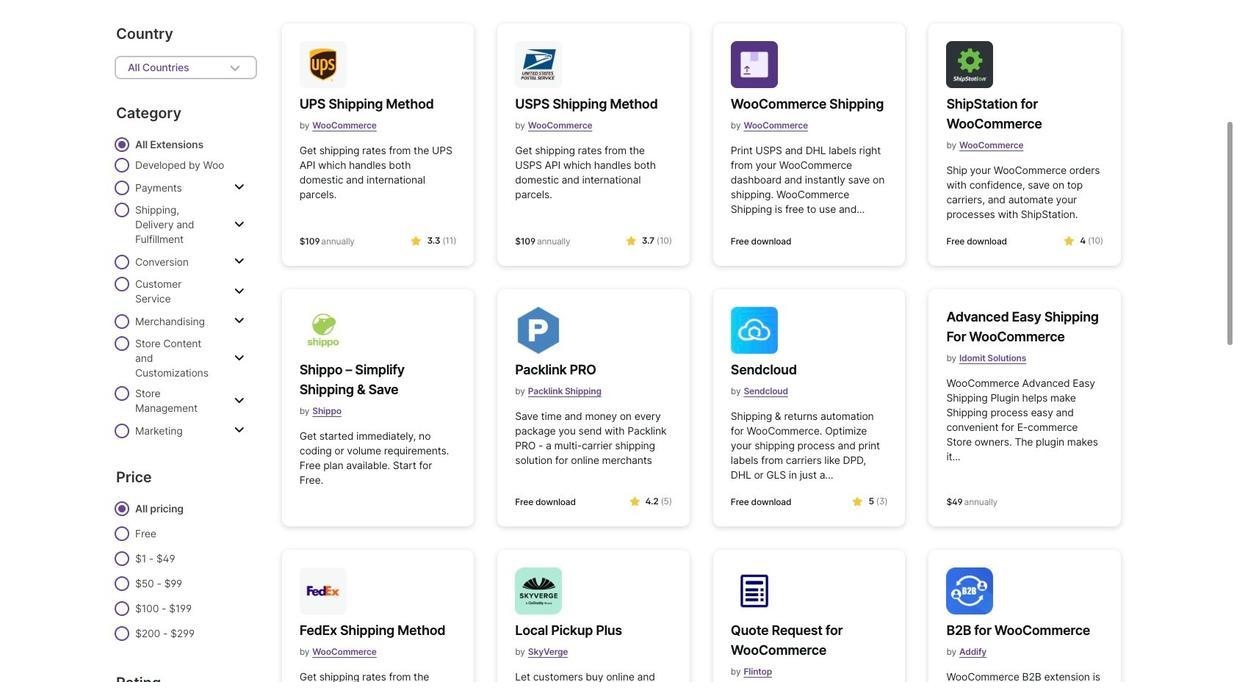 Task type: locate. For each thing, give the bounding box(es) containing it.
show subcategories image
[[234, 256, 244, 267], [234, 285, 244, 297], [234, 352, 244, 364], [234, 425, 244, 436]]

angle down image
[[226, 59, 244, 76]]

3 show subcategories image from the top
[[234, 315, 244, 327]]

show subcategories image
[[234, 181, 244, 193], [234, 219, 244, 230], [234, 315, 244, 327], [234, 395, 244, 407]]

2 show subcategories image from the top
[[234, 285, 244, 297]]

1 show subcategories image from the top
[[234, 256, 244, 267]]



Task type: describe. For each thing, give the bounding box(es) containing it.
1 show subcategories image from the top
[[234, 181, 244, 193]]

Filter countries field
[[115, 56, 257, 79]]

3 show subcategories image from the top
[[234, 352, 244, 364]]

4 show subcategories image from the top
[[234, 395, 244, 407]]

4 show subcategories image from the top
[[234, 425, 244, 436]]

2 show subcategories image from the top
[[234, 219, 244, 230]]



Task type: vqa. For each thing, say whether or not it's contained in the screenshot.
search box
no



